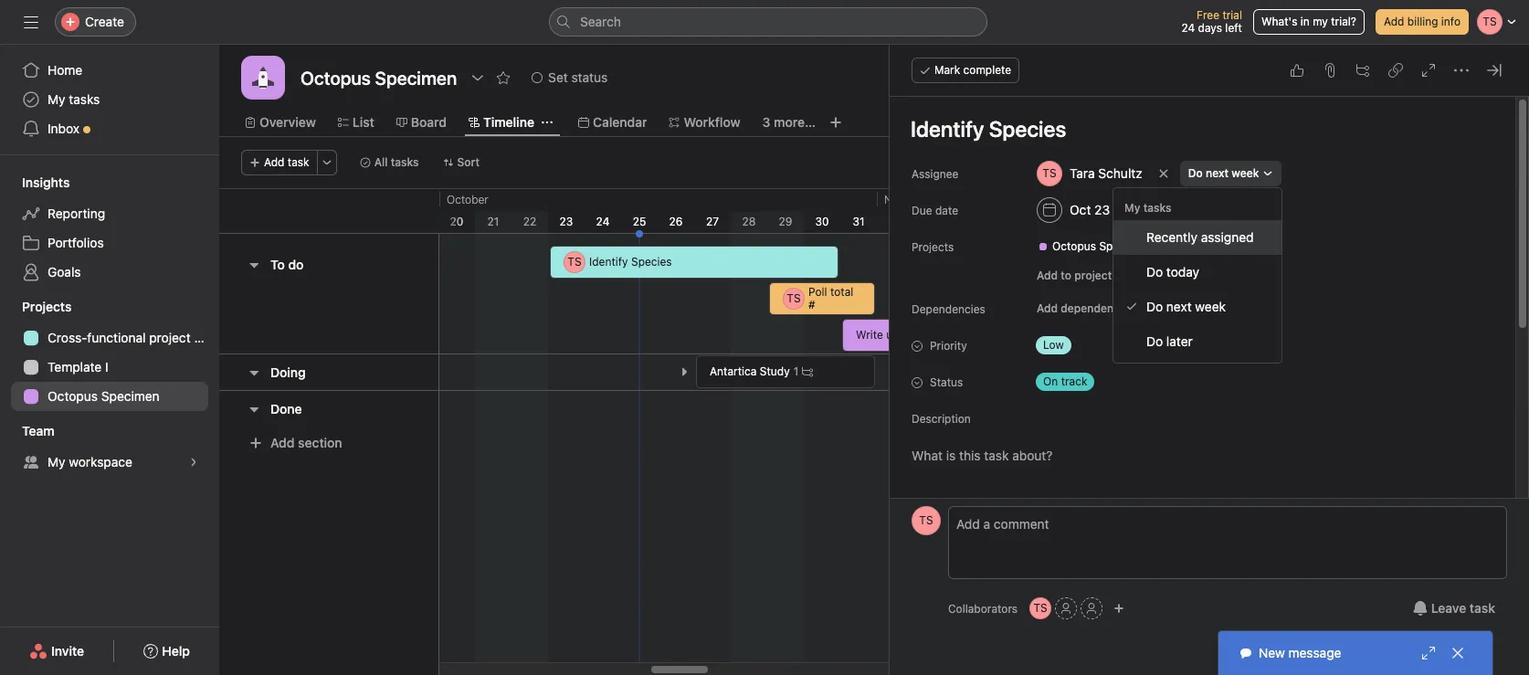 Task type: vqa. For each thing, say whether or not it's contained in the screenshot.
How Are Tasks Being Added To This Project?
no



Task type: locate. For each thing, give the bounding box(es) containing it.
0 horizontal spatial next
[[1167, 299, 1192, 314]]

specimen down 'template i' link
[[101, 388, 160, 404]]

24 left days
[[1182, 21, 1196, 35]]

on track
[[1044, 375, 1088, 388]]

1 vertical spatial specimen
[[101, 388, 160, 404]]

octopus specimen up projects
[[1053, 239, 1151, 253]]

show subtasks for task antartica study image
[[679, 366, 690, 377]]

add for add to projects
[[1037, 269, 1058, 282]]

projects inside "identify species" dialog
[[912, 240, 954, 254]]

projects down due date
[[912, 240, 954, 254]]

next down task name text box
[[1206, 166, 1229, 180]]

0 horizontal spatial projects
[[22, 299, 72, 314]]

3 more… button
[[763, 112, 816, 133]]

rocket image
[[252, 67, 274, 89]]

0 vertical spatial octopus specimen
[[1053, 239, 1151, 253]]

None text field
[[296, 61, 462, 94]]

0 likes. click to like this task image
[[1290, 63, 1305, 78]]

track
[[1062, 375, 1088, 388]]

antartica
[[710, 365, 757, 378]]

overview link
[[245, 112, 316, 133]]

0 vertical spatial projects
[[912, 240, 954, 254]]

tara schultz button
[[1029, 157, 1151, 190]]

1 horizontal spatial task
[[1470, 600, 1496, 616]]

tasks down home
[[69, 91, 100, 107]]

what's
[[1262, 15, 1298, 28]]

1 horizontal spatial projects
[[912, 240, 954, 254]]

2 horizontal spatial tasks
[[1144, 201, 1172, 215]]

octopus specimen link up projects
[[1031, 238, 1158, 256]]

specimen inside "projects" element
[[101, 388, 160, 404]]

calendar link
[[578, 112, 647, 133]]

home
[[48, 62, 82, 78]]

all
[[374, 155, 388, 169]]

poll
[[809, 285, 828, 299]]

0 vertical spatial 24
[[1182, 21, 1196, 35]]

new message
[[1259, 645, 1342, 661]]

study
[[760, 365, 790, 378]]

do next week inside dropdown button
[[1189, 166, 1260, 180]]

1 horizontal spatial specimen
[[1100, 239, 1151, 253]]

week
[[1232, 166, 1260, 180], [1196, 299, 1226, 314]]

next up the later
[[1167, 299, 1192, 314]]

add
[[1385, 15, 1405, 28], [264, 155, 285, 169], [1037, 269, 1058, 282], [1037, 302, 1058, 315], [271, 435, 295, 451]]

0 vertical spatial octopus specimen link
[[1031, 238, 1158, 256]]

week inside do next week dropdown button
[[1232, 166, 1260, 180]]

leave task button
[[1402, 592, 1508, 625]]

my for my tasks link
[[48, 91, 65, 107]]

my for the 'my workspace' link
[[48, 454, 65, 470]]

do left the later
[[1147, 334, 1164, 349]]

do right remove assignee image
[[1189, 166, 1203, 180]]

1 horizontal spatial octopus
[[1053, 239, 1097, 253]]

my workspace link
[[11, 448, 208, 477]]

0 vertical spatial do next week
[[1189, 166, 1260, 180]]

0 horizontal spatial ts button
[[912, 506, 941, 536]]

1 horizontal spatial my tasks
[[1125, 201, 1172, 215]]

octopus specimen down i
[[48, 388, 160, 404]]

doing button
[[271, 356, 306, 389]]

specimen inside "identify species" dialog
[[1100, 239, 1151, 253]]

1 vertical spatial next
[[1167, 299, 1192, 314]]

octopus specimen link
[[1031, 238, 1158, 256], [11, 382, 208, 411]]

due
[[912, 204, 933, 218]]

week down today
[[1196, 299, 1226, 314]]

trial
[[1223, 8, 1243, 22]]

specimen down –
[[1100, 239, 1151, 253]]

0 horizontal spatial 24
[[596, 215, 610, 228]]

status
[[572, 69, 608, 85]]

1 vertical spatial octopus specimen link
[[11, 382, 208, 411]]

to
[[1061, 269, 1072, 282]]

24 left "25"
[[596, 215, 610, 228]]

Task Name text field
[[899, 108, 1494, 150]]

–
[[1114, 202, 1121, 218]]

0 vertical spatial my tasks
[[48, 91, 100, 107]]

my
[[48, 91, 65, 107], [1125, 201, 1141, 215], [48, 454, 65, 470]]

24
[[1182, 21, 1196, 35], [596, 215, 610, 228]]

0 vertical spatial task
[[288, 155, 309, 169]]

tasks up recently
[[1144, 201, 1172, 215]]

add down done button
[[271, 435, 295, 451]]

octopus up add to projects at the right top of page
[[1053, 239, 1097, 253]]

octopus specimen
[[1053, 239, 1151, 253], [48, 388, 160, 404]]

1 vertical spatial 24
[[596, 215, 610, 228]]

0 horizontal spatial tasks
[[69, 91, 100, 107]]

30 left 31
[[816, 215, 829, 228]]

0 horizontal spatial task
[[288, 155, 309, 169]]

0 vertical spatial week
[[1232, 166, 1260, 180]]

leave task
[[1432, 600, 1496, 616]]

ts
[[568, 255, 582, 269], [787, 292, 801, 305], [920, 514, 934, 527], [1034, 601, 1048, 615]]

task for add task
[[288, 155, 309, 169]]

report
[[903, 328, 935, 342]]

add section button
[[241, 427, 350, 460]]

task for leave task
[[1470, 600, 1496, 616]]

my
[[1313, 15, 1329, 28]]

30 right –
[[1125, 202, 1141, 218]]

tasks right the all
[[391, 155, 419, 169]]

what's in my trial? button
[[1254, 9, 1365, 35]]

0 vertical spatial ts button
[[912, 506, 941, 536]]

main content inside "identify species" dialog
[[892, 97, 1514, 675]]

1 vertical spatial octopus specimen
[[48, 388, 160, 404]]

1 horizontal spatial 30
[[1125, 202, 1141, 218]]

0 vertical spatial next
[[1206, 166, 1229, 180]]

overview
[[260, 114, 316, 130]]

description
[[912, 412, 971, 426]]

add dependencies button
[[1029, 296, 1144, 322]]

leftcount image
[[803, 366, 814, 377]]

2 vertical spatial tasks
[[1144, 201, 1172, 215]]

octopus
[[1053, 239, 1097, 253], [48, 388, 98, 404]]

1
[[794, 365, 799, 378]]

task
[[288, 155, 309, 169], [1470, 600, 1496, 616]]

task inside button
[[1470, 600, 1496, 616]]

my tasks down home
[[48, 91, 100, 107]]

main content containing tara schultz
[[892, 97, 1514, 675]]

0 horizontal spatial my tasks
[[48, 91, 100, 107]]

set status
[[549, 69, 608, 85]]

1 vertical spatial projects
[[22, 299, 72, 314]]

1 vertical spatial octopus
[[48, 388, 98, 404]]

mark complete button
[[912, 58, 1020, 83]]

collaborators
[[949, 602, 1018, 616]]

do next week button
[[1181, 161, 1283, 186]]

my right –
[[1125, 201, 1141, 215]]

23 right 22
[[560, 215, 573, 228]]

23 left –
[[1095, 202, 1111, 218]]

recently
[[1147, 229, 1198, 245]]

1 horizontal spatial octopus specimen link
[[1031, 238, 1158, 256]]

team
[[22, 423, 55, 439]]

0 horizontal spatial octopus
[[48, 388, 98, 404]]

my down team
[[48, 454, 65, 470]]

do
[[1189, 166, 1203, 180], [1147, 264, 1164, 280], [1147, 299, 1164, 314], [1147, 334, 1164, 349]]

0 horizontal spatial 30
[[816, 215, 829, 228]]

1 horizontal spatial tasks
[[391, 155, 419, 169]]

clear due date image
[[1156, 205, 1167, 216]]

add left billing
[[1385, 15, 1405, 28]]

see details, my workspace image
[[188, 457, 199, 468]]

2 vertical spatial my
[[48, 454, 65, 470]]

my inside teams element
[[48, 454, 65, 470]]

ts button
[[912, 506, 941, 536], [1030, 598, 1052, 620]]

projects up cross- at left
[[22, 299, 72, 314]]

0 vertical spatial my
[[48, 91, 65, 107]]

add inside 'button'
[[264, 155, 285, 169]]

add left to
[[1037, 269, 1058, 282]]

add down overview link
[[264, 155, 285, 169]]

reporting link
[[11, 199, 208, 228]]

calendar
[[593, 114, 647, 130]]

0 vertical spatial octopus
[[1053, 239, 1097, 253]]

do next week down today
[[1147, 299, 1226, 314]]

1 vertical spatial week
[[1196, 299, 1226, 314]]

main content
[[892, 97, 1514, 675]]

doing
[[271, 364, 306, 380]]

mark complete
[[935, 63, 1012, 77]]

0 horizontal spatial specimen
[[101, 388, 160, 404]]

0 vertical spatial specimen
[[1100, 239, 1151, 253]]

done
[[271, 401, 302, 416]]

1 vertical spatial tasks
[[391, 155, 419, 169]]

next
[[1206, 166, 1229, 180], [1167, 299, 1192, 314]]

do next week down task name text box
[[1189, 166, 1260, 180]]

octopus down template
[[48, 388, 98, 404]]

1 horizontal spatial week
[[1232, 166, 1260, 180]]

octopus specimen link down i
[[11, 382, 208, 411]]

task left more actions icon
[[288, 155, 309, 169]]

1 horizontal spatial ts button
[[1030, 598, 1052, 620]]

collapse task list for the section done image
[[247, 402, 261, 416]]

28
[[743, 215, 756, 228]]

0 horizontal spatial octopus specimen
[[48, 388, 160, 404]]

my inside "global" element
[[48, 91, 65, 107]]

my up inbox
[[48, 91, 65, 107]]

tasks
[[69, 91, 100, 107], [391, 155, 419, 169], [1144, 201, 1172, 215]]

status
[[930, 376, 964, 389]]

octopus specimen inside "projects" element
[[48, 388, 160, 404]]

24 inside free trial 24 days left
[[1182, 21, 1196, 35]]

add up low
[[1037, 302, 1058, 315]]

trial?
[[1332, 15, 1357, 28]]

november
[[885, 193, 937, 207]]

projects inside projects dropdown button
[[22, 299, 72, 314]]

do up do later
[[1147, 299, 1164, 314]]

task right leave on the right of the page
[[1470, 600, 1496, 616]]

1 horizontal spatial next
[[1206, 166, 1229, 180]]

tab actions image
[[542, 117, 553, 128]]

my tasks right –
[[1125, 201, 1172, 215]]

1 horizontal spatial 24
[[1182, 21, 1196, 35]]

insights element
[[0, 166, 219, 291]]

my workspace
[[48, 454, 132, 470]]

low button
[[1029, 333, 1139, 358]]

cross-functional project plan link
[[11, 324, 219, 353]]

create
[[85, 14, 124, 29]]

week down task name text box
[[1232, 166, 1260, 180]]

task inside 'button'
[[288, 155, 309, 169]]

1 vertical spatial task
[[1470, 600, 1496, 616]]

my tasks inside "global" element
[[48, 91, 100, 107]]

0 vertical spatial tasks
[[69, 91, 100, 107]]

add billing info button
[[1376, 9, 1470, 35]]

identify
[[589, 255, 628, 269]]

template i
[[48, 359, 108, 375]]

tara
[[1070, 165, 1095, 181]]

do later
[[1147, 334, 1193, 349]]

1 horizontal spatial 23
[[1095, 202, 1111, 218]]

1 horizontal spatial octopus specimen
[[1053, 239, 1151, 253]]



Task type: describe. For each thing, give the bounding box(es) containing it.
more…
[[774, 114, 816, 130]]

add task
[[264, 155, 309, 169]]

create button
[[55, 7, 136, 37]]

hide sidebar image
[[24, 15, 38, 29]]

remove assignee image
[[1159, 168, 1170, 179]]

due date
[[912, 204, 959, 218]]

identify species dialog
[[890, 45, 1530, 675]]

add or remove collaborators image
[[1114, 603, 1125, 614]]

write
[[856, 328, 884, 342]]

template
[[48, 359, 102, 375]]

teams element
[[0, 415, 219, 481]]

workspace
[[69, 454, 132, 470]]

1 vertical spatial do next week
[[1147, 299, 1226, 314]]

1 vertical spatial my
[[1125, 201, 1141, 215]]

show options image
[[471, 70, 485, 85]]

insights
[[22, 175, 70, 190]]

do
[[288, 257, 304, 272]]

close details image
[[1488, 63, 1502, 78]]

identify species
[[589, 255, 672, 269]]

timeline
[[483, 114, 535, 130]]

total
[[831, 285, 854, 299]]

add billing info
[[1385, 15, 1461, 28]]

workflow
[[684, 114, 741, 130]]

0 horizontal spatial week
[[1196, 299, 1226, 314]]

later
[[1167, 334, 1193, 349]]

add task button
[[241, 150, 318, 175]]

1 vertical spatial my tasks
[[1125, 201, 1172, 215]]

3 more…
[[763, 114, 816, 130]]

tasks inside "global" element
[[69, 91, 100, 107]]

3
[[763, 114, 771, 130]]

insights button
[[0, 174, 70, 192]]

team button
[[0, 422, 55, 441]]

goals
[[48, 264, 81, 280]]

add for add dependencies
[[1037, 302, 1058, 315]]

octopus inside "identify species" dialog
[[1053, 239, 1097, 253]]

help button
[[132, 635, 202, 668]]

octopus specimen link inside "identify species" dialog
[[1031, 238, 1158, 256]]

23 inside "identify species" dialog
[[1095, 202, 1111, 218]]

21
[[488, 215, 499, 228]]

close image
[[1451, 646, 1466, 661]]

add for add task
[[264, 155, 285, 169]]

do left today
[[1147, 264, 1164, 280]]

0 horizontal spatial octopus specimen link
[[11, 382, 208, 411]]

i
[[105, 359, 108, 375]]

cross-
[[48, 330, 87, 345]]

more actions for this task image
[[1455, 63, 1470, 78]]

invite
[[51, 643, 84, 659]]

poll total #
[[809, 285, 854, 312]]

more actions image
[[321, 157, 332, 168]]

to do
[[271, 257, 304, 272]]

projects element
[[0, 291, 219, 415]]

section
[[298, 435, 342, 451]]

tasks inside dropdown button
[[391, 155, 419, 169]]

low
[[1044, 338, 1064, 352]]

0 horizontal spatial 23
[[560, 215, 573, 228]]

goals link
[[11, 258, 208, 287]]

add subtask image
[[1356, 63, 1371, 78]]

home link
[[11, 56, 208, 85]]

up
[[887, 328, 900, 342]]

expand new message image
[[1422, 646, 1437, 661]]

priority
[[930, 339, 968, 353]]

add tab image
[[829, 115, 843, 130]]

list link
[[338, 112, 375, 133]]

29
[[779, 215, 793, 228]]

20
[[450, 215, 464, 228]]

search
[[580, 14, 621, 29]]

copy task link image
[[1389, 63, 1404, 78]]

antartica study
[[710, 365, 790, 378]]

add section
[[271, 435, 342, 451]]

billing
[[1408, 15, 1439, 28]]

full screen image
[[1422, 63, 1437, 78]]

search list box
[[549, 7, 988, 37]]

search button
[[549, 7, 988, 37]]

assignee
[[912, 167, 959, 181]]

functional
[[87, 330, 146, 345]]

species
[[632, 255, 672, 269]]

set status button
[[524, 65, 616, 90]]

board
[[411, 114, 447, 130]]

collapse task list for the section doing image
[[247, 365, 261, 380]]

octopus inside "projects" element
[[48, 388, 98, 404]]

complete
[[964, 63, 1012, 77]]

my tasks link
[[11, 85, 208, 114]]

info
[[1442, 15, 1461, 28]]

recently assigned option
[[1114, 220, 1282, 255]]

on
[[1044, 375, 1059, 388]]

in
[[1301, 15, 1310, 28]]

workflow link
[[669, 112, 741, 133]]

#
[[809, 298, 816, 312]]

oct 23 – 30
[[1070, 202, 1141, 218]]

25
[[633, 215, 646, 228]]

tara schultz
[[1070, 165, 1143, 181]]

assigned
[[1202, 229, 1254, 245]]

add for add billing info
[[1385, 15, 1405, 28]]

do inside dropdown button
[[1189, 166, 1203, 180]]

projects
[[1075, 269, 1118, 282]]

to
[[271, 257, 285, 272]]

31
[[853, 215, 865, 228]]

projects button
[[0, 298, 72, 316]]

dependencies
[[1061, 302, 1136, 315]]

do today
[[1147, 264, 1200, 280]]

portfolios
[[48, 235, 104, 250]]

add dependencies
[[1037, 302, 1136, 315]]

set
[[549, 69, 568, 85]]

add to starred image
[[496, 70, 511, 85]]

portfolios link
[[11, 228, 208, 258]]

attachments: add a file to this task, identify species image
[[1323, 63, 1338, 78]]

global element
[[0, 45, 219, 154]]

1 vertical spatial ts button
[[1030, 598, 1052, 620]]

days
[[1199, 21, 1223, 35]]

reporting
[[48, 206, 105, 221]]

date
[[936, 204, 959, 218]]

30 inside "identify species" dialog
[[1125, 202, 1141, 218]]

add for add section
[[271, 435, 295, 451]]

dependencies
[[912, 303, 986, 316]]

next inside dropdown button
[[1206, 166, 1229, 180]]

on track button
[[1029, 369, 1139, 395]]

26
[[669, 215, 683, 228]]

add to projects button
[[1029, 263, 1127, 289]]

collapse task list for the section to do image
[[247, 258, 261, 272]]

plan
[[194, 330, 219, 345]]

22
[[523, 215, 537, 228]]

recently assigned
[[1147, 229, 1254, 245]]

octopus specimen inside "identify species" dialog
[[1053, 239, 1151, 253]]



